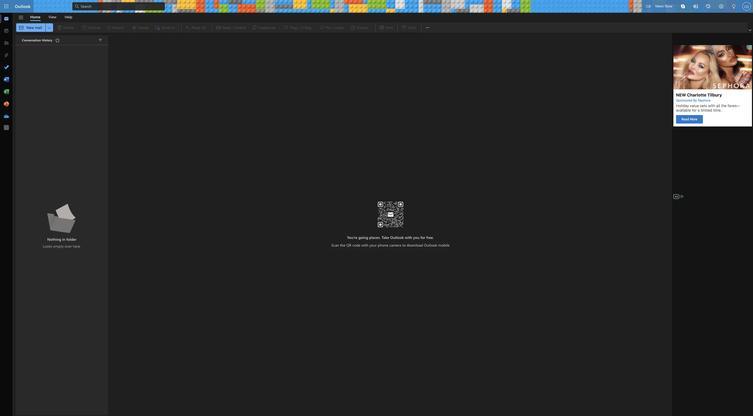 Task type: vqa. For each thing, say whether or not it's contained in the screenshot.

no



Task type: locate. For each thing, give the bounding box(es) containing it.
tags group
[[214, 22, 375, 33]]

 button
[[16, 13, 26, 22]]

history
[[42, 38, 52, 42]]

 button
[[703, 0, 716, 14]]

 button
[[46, 23, 53, 32]]

0 horizontal spatial outlook
[[15, 3, 31, 9]]

0 vertical spatial outlook
[[15, 3, 31, 9]]

view button
[[45, 13, 60, 21]]

1 vertical spatial with
[[362, 243, 369, 248]]

home
[[30, 14, 41, 19]]

outlook down free.
[[424, 243, 438, 248]]

phone
[[378, 243, 389, 248]]

qr
[[347, 243, 352, 248]]

1 horizontal spatial outlook
[[391, 235, 404, 240]]


[[19, 25, 24, 30]]

with
[[405, 235, 413, 240], [362, 243, 369, 248]]

outlook up the camera
[[391, 235, 404, 240]]


[[720, 4, 724, 9]]

left-rail-appbar navigation
[[1, 13, 12, 123]]

people image
[[4, 41, 9, 46]]

application
[[0, 0, 754, 417]]

2 horizontal spatial outlook
[[424, 243, 438, 248]]

help button
[[61, 13, 76, 21]]

 button
[[423, 22, 433, 33]]

2 vertical spatial outlook
[[424, 243, 438, 248]]

message list section
[[15, 34, 108, 417]]

co image
[[743, 2, 752, 11]]

outlook
[[15, 3, 31, 9], [391, 235, 404, 240], [424, 243, 438, 248]]

0 horizontal spatial with
[[362, 243, 369, 248]]

free.
[[427, 235, 434, 240]]

meet
[[656, 3, 665, 9]]

 button
[[53, 36, 62, 45]]

mail
[[35, 25, 42, 30]]

1 horizontal spatial with
[[405, 235, 413, 240]]

outlook link
[[15, 0, 31, 13]]

0 vertical spatial with
[[405, 235, 413, 240]]

 button
[[97, 36, 104, 44]]

download
[[407, 243, 423, 248]]

camera
[[390, 243, 402, 248]]

over
[[65, 244, 72, 249]]

your
[[370, 243, 377, 248]]

with down going
[[362, 243, 369, 248]]

outlook up  button
[[15, 3, 31, 9]]


[[733, 4, 737, 9]]

with left you on the bottom of page
[[405, 235, 413, 240]]

help
[[65, 14, 72, 19]]

onedrive image
[[4, 114, 9, 119]]

home button
[[26, 13, 44, 21]]

scan
[[332, 243, 339, 248]]

conversation history 
[[22, 38, 60, 43]]

tab list containing home
[[26, 13, 77, 21]]

outlook inside banner
[[15, 3, 31, 9]]

 search field
[[72, 0, 165, 12]]

tab list
[[26, 13, 77, 21]]


[[682, 4, 686, 9]]

going
[[359, 235, 369, 240]]



Task type: describe. For each thing, give the bounding box(es) containing it.
 button
[[716, 0, 728, 14]]

to
[[403, 243, 406, 248]]

places.
[[370, 235, 381, 240]]

mobile
[[439, 243, 450, 248]]

application containing outlook
[[0, 0, 754, 417]]

you
[[414, 235, 420, 240]]

calendar image
[[4, 28, 9, 34]]

ad
[[676, 195, 679, 199]]

Search for email, meetings, files and more. field
[[80, 3, 162, 9]]

1 vertical spatial outlook
[[391, 235, 404, 240]]

conversation
[[22, 38, 41, 42]]


[[694, 4, 699, 9]]

 new mail
[[19, 25, 42, 30]]

powerpoint image
[[4, 102, 9, 107]]


[[707, 4, 711, 9]]

mail image
[[4, 16, 9, 22]]

word image
[[4, 77, 9, 83]]

outlook banner
[[0, 0, 754, 14]]

view
[[49, 14, 56, 19]]

more apps image
[[4, 125, 9, 131]]

move & delete group
[[16, 22, 180, 33]]


[[98, 38, 103, 42]]

 button
[[749, 28, 753, 33]]


[[647, 4, 651, 9]]

navigation pane region
[[15, 33, 72, 417]]

set your advertising preferences image
[[681, 195, 685, 199]]

take
[[382, 235, 390, 240]]

 button
[[677, 0, 690, 13]]

now
[[666, 3, 673, 9]]

the
[[340, 243, 346, 248]]

you're going places. take outlook with you for free. scan the qr code with your phone camera to download outlook mobile
[[332, 235, 450, 248]]


[[750, 29, 752, 32]]

you're
[[348, 235, 358, 240]]

here.
[[73, 244, 81, 249]]

to do image
[[4, 65, 9, 70]]

folder
[[66, 237, 77, 242]]

in
[[62, 237, 65, 242]]

nothing in folder looks empty over here.
[[43, 237, 81, 249]]

 button
[[690, 0, 703, 14]]


[[47, 26, 51, 30]]

excel image
[[4, 90, 9, 95]]

empty
[[53, 244, 64, 249]]

nothing
[[47, 237, 61, 242]]

meet now
[[656, 3, 673, 9]]

new
[[27, 25, 34, 30]]

tab list inside application
[[26, 13, 77, 21]]

for
[[421, 235, 426, 240]]

 heading
[[22, 36, 62, 45]]


[[425, 25, 431, 30]]


[[55, 38, 60, 43]]

looks
[[43, 244, 52, 249]]


[[18, 15, 24, 20]]

code
[[353, 243, 361, 248]]

 button
[[728, 0, 741, 14]]


[[74, 4, 80, 9]]

files image
[[4, 53, 9, 58]]



